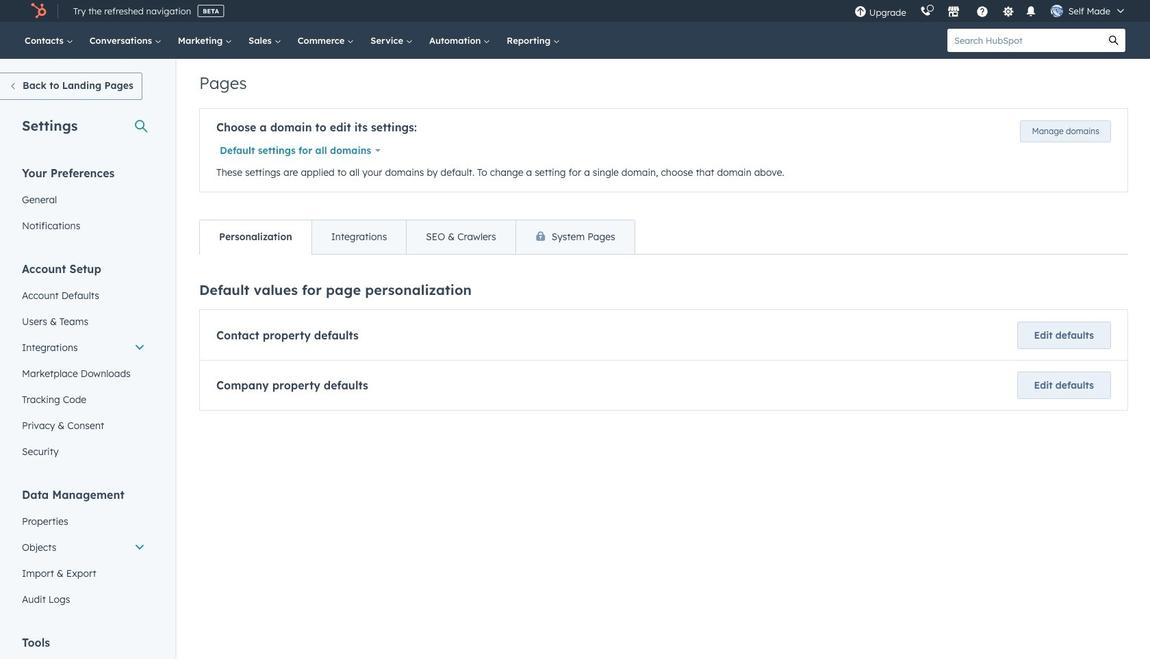 Task type: vqa. For each thing, say whether or not it's contained in the screenshot.
Marketing link
no



Task type: describe. For each thing, give the bounding box(es) containing it.
Search HubSpot search field
[[948, 29, 1102, 52]]

data management element
[[14, 487, 153, 613]]

marketplaces image
[[947, 6, 960, 18]]

ruby anderson image
[[1051, 5, 1063, 17]]



Task type: locate. For each thing, give the bounding box(es) containing it.
account setup element
[[14, 262, 153, 465]]

menu
[[847, 0, 1134, 22]]

navigation
[[199, 220, 635, 255]]

your preferences element
[[14, 166, 153, 239]]



